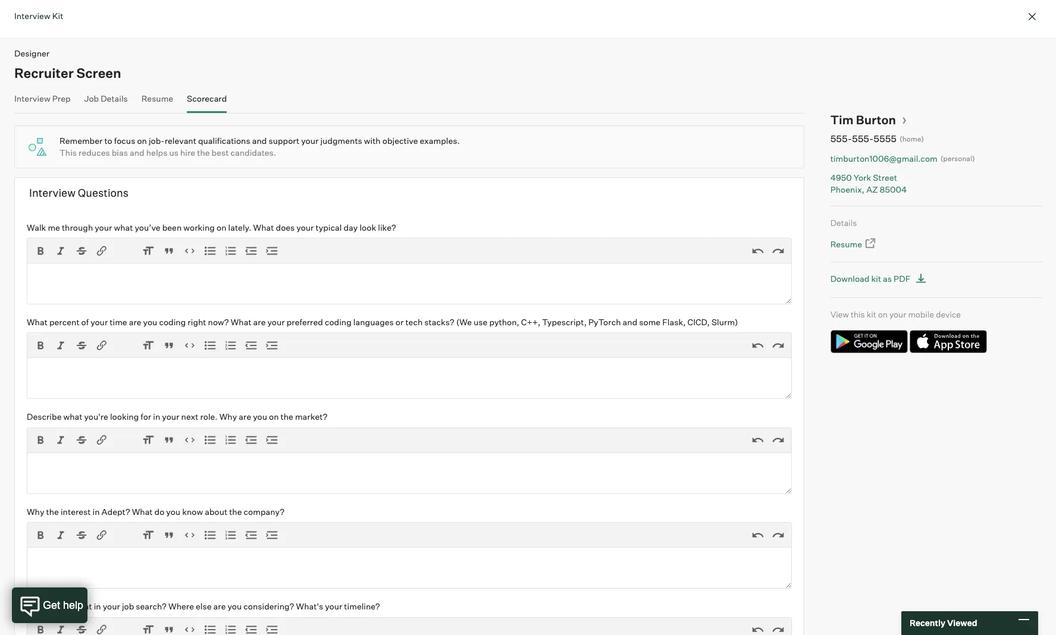 Task type: locate. For each thing, give the bounding box(es) containing it.
interview up 'me'
[[29, 186, 76, 199]]

your right the of
[[91, 317, 108, 327]]

objective
[[383, 136, 418, 146]]

why
[[219, 412, 237, 422], [27, 507, 44, 517]]

does
[[276, 222, 295, 232]]

interview kit
[[14, 11, 63, 21]]

else
[[196, 602, 212, 612]]

85004
[[880, 184, 907, 194]]

viewed
[[948, 619, 978, 629]]

your left 'next' on the left of page
[[162, 412, 179, 422]]

timburton1006@gmail.com
[[831, 153, 938, 163]]

0 vertical spatial resume
[[141, 93, 173, 103]]

2 where from the left
[[168, 602, 194, 612]]

python,
[[490, 317, 520, 327]]

1 555- from the left
[[831, 133, 852, 145]]

next
[[181, 412, 198, 422]]

0 vertical spatial and
[[252, 136, 267, 146]]

1 vertical spatial and
[[130, 148, 144, 158]]

your left preferred
[[268, 317, 285, 327]]

bias
[[112, 148, 128, 158]]

languages
[[353, 317, 394, 327]]

your right what's
[[325, 602, 342, 612]]

us
[[169, 148, 179, 158]]

interview for interview prep
[[14, 93, 50, 103]]

1 horizontal spatial what
[[114, 222, 133, 232]]

time
[[110, 317, 127, 327]]

what left do
[[132, 507, 153, 517]]

0 horizontal spatial resume link
[[141, 93, 173, 110]]

for
[[141, 412, 151, 422]]

remember
[[60, 136, 103, 146]]

details right job
[[101, 93, 128, 103]]

0 vertical spatial interview
[[14, 11, 50, 21]]

looking
[[110, 412, 139, 422]]

you left market?
[[253, 412, 267, 422]]

0 vertical spatial why
[[219, 412, 237, 422]]

scorecard link
[[187, 93, 227, 110]]

None text field
[[27, 263, 793, 305], [27, 358, 793, 400], [27, 548, 793, 589], [27, 263, 793, 305], [27, 358, 793, 400], [27, 548, 793, 589]]

job details
[[84, 93, 128, 103]]

1 vertical spatial details
[[831, 218, 857, 228]]

and
[[252, 136, 267, 146], [130, 148, 144, 158], [623, 317, 638, 327]]

on left job-
[[137, 136, 147, 146]]

mobile
[[909, 309, 934, 319]]

what left you're
[[63, 412, 82, 422]]

0 vertical spatial resume link
[[141, 93, 173, 110]]

kit right this
[[867, 309, 877, 319]]

of
[[81, 317, 89, 327]]

support
[[269, 136, 300, 146]]

york
[[854, 173, 872, 183]]

in left 'adept?'
[[93, 507, 100, 517]]

resume up download on the top right of page
[[831, 239, 863, 250]]

company?
[[244, 507, 285, 517]]

download
[[831, 274, 870, 284]]

through
[[62, 222, 93, 232]]

the
[[197, 148, 210, 158], [281, 412, 293, 422], [46, 507, 59, 517], [229, 507, 242, 517]]

0 horizontal spatial details
[[101, 93, 128, 103]]

your right support
[[301, 136, 319, 146]]

resume link
[[141, 93, 173, 110], [831, 238, 877, 251]]

are right time
[[129, 317, 141, 327]]

details
[[101, 93, 128, 103], [831, 218, 857, 228]]

why right role.
[[219, 412, 237, 422]]

1 vertical spatial resume
[[831, 239, 863, 250]]

kit
[[872, 274, 882, 284], [867, 309, 877, 319]]

555- down tim
[[831, 133, 852, 145]]

1 horizontal spatial where
[[168, 602, 194, 612]]

interview
[[14, 11, 50, 21], [14, 93, 50, 103], [29, 186, 76, 199]]

view
[[831, 309, 849, 319]]

interview left kit
[[14, 11, 50, 21]]

0 vertical spatial in
[[153, 412, 160, 422]]

cicd,
[[688, 317, 710, 327]]

0 vertical spatial what
[[114, 222, 133, 232]]

are
[[129, 317, 141, 327], [253, 317, 266, 327], [239, 412, 251, 422], [54, 602, 67, 612], [213, 602, 226, 612]]

resume link up job-
[[141, 93, 173, 110]]

and left some
[[623, 317, 638, 327]]

stacks?
[[425, 317, 455, 327]]

describe what you're looking for in your next role. why are you on the market?
[[27, 412, 328, 422]]

on
[[137, 136, 147, 146], [217, 222, 226, 232], [878, 309, 888, 319], [269, 412, 279, 422]]

in
[[153, 412, 160, 422], [93, 507, 100, 517], [94, 602, 101, 612]]

market?
[[295, 412, 328, 422]]

are right else
[[213, 602, 226, 612]]

what
[[114, 222, 133, 232], [63, 412, 82, 422]]

your right does
[[297, 222, 314, 232]]

in right for
[[153, 412, 160, 422]]

5555
[[874, 133, 897, 145]]

(personal)
[[941, 154, 976, 163]]

this
[[60, 148, 77, 158]]

flask,
[[663, 317, 686, 327]]

1 vertical spatial in
[[93, 507, 100, 517]]

about
[[205, 507, 227, 517]]

you
[[143, 317, 157, 327], [253, 412, 267, 422], [166, 507, 180, 517], [68, 602, 83, 612], [228, 602, 242, 612]]

where left else
[[168, 602, 194, 612]]

kit left as
[[872, 274, 882, 284]]

your left job
[[103, 602, 120, 612]]

close image
[[1026, 10, 1040, 24]]

your right through
[[95, 222, 112, 232]]

in right at on the bottom of page
[[94, 602, 101, 612]]

2 vertical spatial interview
[[29, 186, 76, 199]]

0 horizontal spatial and
[[130, 148, 144, 158]]

interview down recruiter
[[14, 93, 50, 103]]

tim
[[831, 112, 854, 127]]

coding right preferred
[[325, 317, 352, 327]]

what left you've on the left of the page
[[114, 222, 133, 232]]

details down phoenix,
[[831, 218, 857, 228]]

None text field
[[27, 453, 793, 494]]

2 vertical spatial and
[[623, 317, 638, 327]]

the right hire at the left of page
[[197, 148, 210, 158]]

and down focus
[[130, 148, 144, 158]]

what percent of your time are you coding right now? what are your preferred coding languages or tech stacks? (we use python, c++, typescript, pytorch and some flask, cicd, slurm)
[[27, 317, 738, 327]]

as
[[883, 274, 892, 284]]

where left at on the bottom of page
[[27, 602, 52, 612]]

interest
[[61, 507, 91, 517]]

your left mobile
[[890, 309, 907, 319]]

some
[[639, 317, 661, 327]]

1 horizontal spatial coding
[[325, 317, 352, 327]]

resume link up download on the top right of page
[[831, 238, 877, 251]]

0 horizontal spatial what
[[63, 412, 82, 422]]

555- down tim burton 'link'
[[852, 133, 874, 145]]

0 horizontal spatial where
[[27, 602, 52, 612]]

describe
[[27, 412, 62, 422]]

c++,
[[521, 317, 541, 327]]

1 where from the left
[[27, 602, 52, 612]]

me
[[48, 222, 60, 232]]

0 horizontal spatial resume
[[141, 93, 173, 103]]

555-
[[831, 133, 852, 145], [852, 133, 874, 145]]

1 vertical spatial kit
[[867, 309, 877, 319]]

1 horizontal spatial resume
[[831, 239, 863, 250]]

on inside remember to focus on job-relevant qualifications and support your judgments with objective examples. this reduces bias and helps us hire the best candidates.
[[137, 136, 147, 146]]

what left percent
[[27, 317, 48, 327]]

and up candidates. in the top of the page
[[252, 136, 267, 146]]

0 vertical spatial details
[[101, 93, 128, 103]]

what's
[[296, 602, 323, 612]]

remember to focus on job-relevant qualifications and support your judgments with objective examples. this reduces bias and helps us hire the best candidates.
[[60, 136, 460, 158]]

typescript,
[[542, 317, 587, 327]]

coding
[[159, 317, 186, 327], [325, 317, 352, 327]]

0 horizontal spatial coding
[[159, 317, 186, 327]]

percent
[[49, 317, 80, 327]]

1 vertical spatial interview
[[14, 93, 50, 103]]

right
[[188, 317, 206, 327]]

1 vertical spatial why
[[27, 507, 44, 517]]

adept?
[[102, 507, 130, 517]]

coding left right on the left of the page
[[159, 317, 186, 327]]

resume up job-
[[141, 93, 173, 103]]

why left interest
[[27, 507, 44, 517]]

helps
[[146, 148, 167, 158]]

1 vertical spatial resume link
[[831, 238, 877, 251]]

job
[[122, 602, 134, 612]]

download kit as pdf
[[831, 274, 911, 284]]

(home)
[[900, 135, 924, 143]]

interview prep
[[14, 93, 71, 103]]



Task type: vqa. For each thing, say whether or not it's contained in the screenshot.
Applications
no



Task type: describe. For each thing, give the bounding box(es) containing it.
pytorch
[[589, 317, 621, 327]]

day
[[344, 222, 358, 232]]

you right time
[[143, 317, 157, 327]]

timeline?
[[344, 602, 380, 612]]

1 horizontal spatial and
[[252, 136, 267, 146]]

like?
[[378, 222, 396, 232]]

2 horizontal spatial and
[[623, 317, 638, 327]]

candidates.
[[231, 148, 276, 158]]

where are you at in your job search? where else are you considering? what's your timeline?
[[27, 602, 380, 612]]

the left interest
[[46, 507, 59, 517]]

questions
[[78, 186, 129, 199]]

interview prep link
[[14, 93, 71, 110]]

tim burton 555-555-5555 (home)
[[831, 112, 924, 145]]

1 horizontal spatial details
[[831, 218, 857, 228]]

your inside remember to focus on job-relevant qualifications and support your judgments with objective examples. this reduces bias and helps us hire the best candidates.
[[301, 136, 319, 146]]

view this kit on your mobile device
[[831, 309, 961, 319]]

you right else
[[228, 602, 242, 612]]

do
[[155, 507, 164, 517]]

on left "lately."
[[217, 222, 226, 232]]

timburton1006@gmail.com (personal)
[[831, 153, 976, 163]]

are right role.
[[239, 412, 251, 422]]

reduces
[[79, 148, 110, 158]]

designer
[[14, 48, 50, 58]]

burton
[[856, 112, 896, 127]]

are right "now?"
[[253, 317, 266, 327]]

you right do
[[166, 507, 180, 517]]

1 coding from the left
[[159, 317, 186, 327]]

working
[[184, 222, 215, 232]]

tech
[[406, 317, 423, 327]]

2 555- from the left
[[852, 133, 874, 145]]

are left at on the bottom of page
[[54, 602, 67, 612]]

on right this
[[878, 309, 888, 319]]

4950 york street phoenix, az 85004
[[831, 173, 907, 194]]

typical
[[316, 222, 342, 232]]

examples.
[[420, 136, 460, 146]]

kit
[[52, 11, 63, 21]]

the right about
[[229, 507, 242, 517]]

the inside remember to focus on job-relevant qualifications and support your judgments with objective examples. this reduces bias and helps us hire the best candidates.
[[197, 148, 210, 158]]

now?
[[208, 317, 229, 327]]

look
[[360, 222, 376, 232]]

download kit as pdf link
[[831, 271, 931, 287]]

job
[[84, 93, 99, 103]]

interview questions
[[29, 186, 129, 199]]

4950
[[831, 173, 852, 183]]

this
[[851, 309, 865, 319]]

2 vertical spatial in
[[94, 602, 101, 612]]

you left at on the bottom of page
[[68, 602, 83, 612]]

preferred
[[287, 317, 323, 327]]

with
[[364, 136, 381, 146]]

lately.
[[228, 222, 252, 232]]

the left market?
[[281, 412, 293, 422]]

qualifications
[[198, 136, 250, 146]]

what left does
[[253, 222, 274, 232]]

interview for interview questions
[[29, 186, 76, 199]]

considering?
[[244, 602, 294, 612]]

1 horizontal spatial resume link
[[831, 238, 877, 251]]

use
[[474, 317, 488, 327]]

know
[[182, 507, 203, 517]]

pdf
[[894, 274, 911, 284]]

screen
[[76, 65, 121, 81]]

interview for interview kit
[[14, 11, 50, 21]]

0 horizontal spatial why
[[27, 507, 44, 517]]

scorecard
[[187, 93, 227, 103]]

1 horizontal spatial why
[[219, 412, 237, 422]]

0 vertical spatial kit
[[872, 274, 882, 284]]

walk
[[27, 222, 46, 232]]

been
[[162, 222, 182, 232]]

on left market?
[[269, 412, 279, 422]]

search?
[[136, 602, 167, 612]]

at
[[84, 602, 92, 612]]

2 coding from the left
[[325, 317, 352, 327]]

best
[[212, 148, 229, 158]]

you're
[[84, 412, 108, 422]]

job-
[[149, 136, 165, 146]]

(we
[[456, 317, 472, 327]]

timburton1006@gmail.com link
[[831, 153, 938, 164]]

hire
[[180, 148, 195, 158]]

why the interest in adept? what do you know about the company?
[[27, 507, 285, 517]]

walk me through your what you've been working on lately. what does your typical day look like?
[[27, 222, 396, 232]]

recruiter
[[14, 65, 74, 81]]

role.
[[200, 412, 218, 422]]

device
[[936, 309, 961, 319]]

az
[[867, 184, 878, 194]]

1 vertical spatial what
[[63, 412, 82, 422]]

or
[[396, 317, 404, 327]]

you've
[[135, 222, 161, 232]]

phoenix,
[[831, 184, 865, 194]]

tim burton link
[[831, 112, 907, 127]]

recruiter screen
[[14, 65, 121, 81]]

recently
[[910, 619, 946, 629]]

prep
[[52, 93, 71, 103]]

judgments
[[320, 136, 362, 146]]

street
[[873, 173, 898, 183]]

slurm)
[[712, 317, 738, 327]]

focus
[[114, 136, 135, 146]]

what right "now?"
[[231, 317, 252, 327]]



